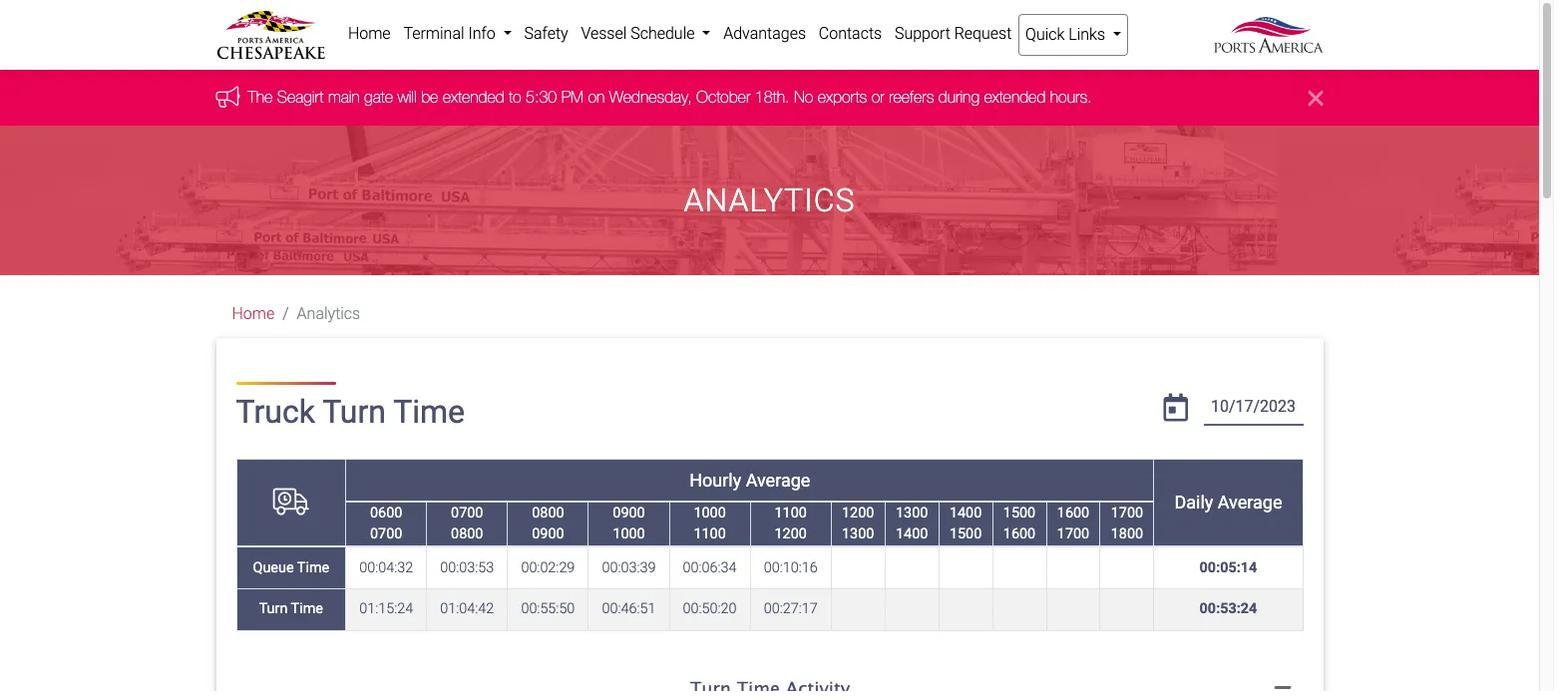 Task type: vqa. For each thing, say whether or not it's contained in the screenshot.


Task type: locate. For each thing, give the bounding box(es) containing it.
1400 right 1300 1400
[[950, 505, 982, 522]]

0 vertical spatial 1600
[[1058, 505, 1090, 522]]

0800
[[532, 505, 564, 522], [451, 526, 483, 543]]

home link
[[342, 14, 397, 54], [232, 305, 275, 324]]

1800
[[1112, 526, 1144, 543]]

1600 left 1700 1800
[[1058, 505, 1090, 522]]

calendar day image
[[1164, 395, 1189, 423]]

1500 left 1600 1700
[[1004, 505, 1036, 522]]

time
[[393, 394, 465, 432], [297, 559, 329, 576], [291, 601, 323, 618]]

home
[[348, 24, 391, 43], [232, 305, 275, 324]]

00:46:51
[[602, 601, 656, 618]]

pm
[[562, 88, 584, 106]]

0 vertical spatial 1500
[[1004, 505, 1036, 522]]

1600 down hourly average daily average at the bottom of the page
[[1004, 526, 1036, 543]]

0 horizontal spatial 1300
[[842, 526, 875, 543]]

average right "daily"
[[1218, 492, 1283, 513]]

analytics
[[684, 182, 856, 220], [297, 305, 360, 324]]

1 vertical spatial home
[[232, 305, 275, 324]]

1 vertical spatial 1700
[[1058, 526, 1090, 543]]

schedule
[[631, 24, 695, 43]]

1 vertical spatial 0900
[[532, 526, 564, 543]]

0700 up 00:03:53
[[451, 505, 483, 522]]

1 vertical spatial 1400
[[896, 526, 928, 543]]

average up 1100 1200
[[746, 470, 811, 491]]

0 horizontal spatial 1200
[[775, 526, 807, 543]]

contacts
[[819, 24, 882, 43]]

1700 up 1800
[[1112, 505, 1144, 522]]

0 vertical spatial 1100
[[775, 505, 807, 522]]

00:06:34
[[683, 559, 737, 576]]

0 horizontal spatial 1000
[[613, 526, 645, 543]]

1 vertical spatial analytics
[[297, 305, 360, 324]]

0 vertical spatial home link
[[342, 14, 397, 54]]

0800 up 00:03:53
[[451, 526, 483, 543]]

2 vertical spatial time
[[291, 601, 323, 618]]

1 horizontal spatial turn
[[323, 394, 386, 432]]

1300
[[896, 505, 928, 522], [842, 526, 875, 543]]

1000 1100
[[694, 505, 726, 543]]

00:53:24
[[1200, 601, 1258, 618]]

gate
[[364, 88, 393, 106]]

1 horizontal spatial 0700
[[451, 505, 483, 522]]

1100 up 00:10:16
[[775, 505, 807, 522]]

1700 left 1800
[[1058, 526, 1090, 543]]

1 horizontal spatial 0900
[[613, 505, 645, 522]]

terminal
[[404, 24, 465, 43]]

seagirt
[[277, 88, 324, 106]]

1500
[[1004, 505, 1036, 522], [950, 526, 982, 543]]

1 horizontal spatial 1100
[[775, 505, 807, 522]]

safety link
[[518, 14, 575, 54]]

0 vertical spatial 0800
[[532, 505, 564, 522]]

1 vertical spatial time
[[297, 559, 329, 576]]

1 horizontal spatial home
[[348, 24, 391, 43]]

00:02:29
[[521, 559, 575, 576]]

1200
[[842, 505, 875, 522], [775, 526, 807, 543]]

1200 up 00:10:16
[[775, 526, 807, 543]]

queue
[[253, 559, 294, 576]]

0 vertical spatial home
[[348, 24, 391, 43]]

1000 down hourly
[[694, 505, 726, 522]]

1 horizontal spatial home link
[[342, 14, 397, 54]]

00:50:20
[[683, 601, 737, 618]]

0800 up 00:02:29
[[532, 505, 564, 522]]

1000 up '00:03:39'
[[613, 526, 645, 543]]

None text field
[[1204, 391, 1304, 426]]

turn time
[[259, 601, 323, 618]]

the seagirt main gate will be extended to 5:30 pm on wednesday, october 18th.  no exports or reefers during extended hours.
[[248, 88, 1092, 106]]

extended right during
[[984, 88, 1046, 106]]

0 horizontal spatial 0800
[[451, 526, 483, 543]]

1 vertical spatial turn
[[259, 601, 288, 618]]

1600 1700
[[1058, 505, 1090, 543]]

1300 1400
[[896, 505, 928, 543]]

5:30
[[526, 88, 557, 106]]

18th.
[[755, 88, 790, 106]]

00:03:53
[[440, 559, 494, 576]]

0 vertical spatial turn
[[323, 394, 386, 432]]

0700
[[451, 505, 483, 522], [370, 526, 403, 543]]

0 horizontal spatial 0900
[[532, 526, 564, 543]]

0 horizontal spatial home
[[232, 305, 275, 324]]

00:04:32
[[359, 559, 413, 576]]

1500 down hourly average daily average at the bottom of the page
[[950, 526, 982, 543]]

turn
[[323, 394, 386, 432], [259, 601, 288, 618]]

hours.
[[1051, 88, 1092, 106]]

1 horizontal spatial 0800
[[532, 505, 564, 522]]

1 vertical spatial 0800
[[451, 526, 483, 543]]

0700 down 0600
[[370, 526, 403, 543]]

1500 1600
[[1004, 505, 1036, 543]]

0 vertical spatial 1400
[[950, 505, 982, 522]]

exports
[[818, 88, 867, 106]]

1 horizontal spatial 1500
[[1004, 505, 1036, 522]]

0 horizontal spatial analytics
[[297, 305, 360, 324]]

advantages link
[[717, 14, 813, 54]]

0 vertical spatial 1700
[[1112, 505, 1144, 522]]

truck turn time
[[236, 394, 465, 432]]

0 horizontal spatial extended
[[443, 88, 505, 106]]

0900
[[613, 505, 645, 522], [532, 526, 564, 543]]

1 vertical spatial average
[[1218, 492, 1283, 513]]

1400 right 1200 1300
[[896, 526, 928, 543]]

00:03:39
[[602, 559, 656, 576]]

1 horizontal spatial 1200
[[842, 505, 875, 522]]

time for 00:04:32
[[297, 559, 329, 576]]

1 vertical spatial 1600
[[1004, 526, 1036, 543]]

support
[[895, 24, 951, 43]]

1700
[[1112, 505, 1144, 522], [1058, 526, 1090, 543]]

1300 left 1300 1400
[[842, 526, 875, 543]]

1300 right 1200 1300
[[896, 505, 928, 522]]

advantages
[[724, 24, 806, 43]]

0 vertical spatial 1300
[[896, 505, 928, 522]]

0 horizontal spatial 0700
[[370, 526, 403, 543]]

0 horizontal spatial home link
[[232, 305, 275, 324]]

0 horizontal spatial 1500
[[950, 526, 982, 543]]

1 horizontal spatial extended
[[984, 88, 1046, 106]]

extended
[[443, 88, 505, 106], [984, 88, 1046, 106]]

00:10:16
[[764, 559, 818, 576]]

turn down queue
[[259, 601, 288, 618]]

0 vertical spatial analytics
[[684, 182, 856, 220]]

1600
[[1058, 505, 1090, 522], [1004, 526, 1036, 543]]

1000
[[694, 505, 726, 522], [613, 526, 645, 543]]

extended left 'to'
[[443, 88, 505, 106]]

1100
[[775, 505, 807, 522], [694, 526, 726, 543]]

1 horizontal spatial 1600
[[1058, 505, 1090, 522]]

0 horizontal spatial 1700
[[1058, 526, 1090, 543]]

hourly average daily average
[[690, 470, 1283, 513]]

average
[[746, 470, 811, 491], [1218, 492, 1283, 513]]

the seagirt main gate will be extended to 5:30 pm on wednesday, october 18th.  no exports or reefers during extended hours. alert
[[0, 70, 1540, 126]]

vessel
[[581, 24, 627, 43]]

1 horizontal spatial 1300
[[896, 505, 928, 522]]

1100 up '00:06:34' on the bottom left
[[694, 526, 726, 543]]

1200 left 1300 1400
[[842, 505, 875, 522]]

0 horizontal spatial average
[[746, 470, 811, 491]]

0900 up '00:03:39'
[[613, 505, 645, 522]]

support request link
[[889, 14, 1019, 54]]

1 vertical spatial 1000
[[613, 526, 645, 543]]

0 vertical spatial 0900
[[613, 505, 645, 522]]

1 vertical spatial 1200
[[775, 526, 807, 543]]

0 vertical spatial 1000
[[694, 505, 726, 522]]

1400
[[950, 505, 982, 522], [896, 526, 928, 543]]

will
[[398, 88, 417, 106]]

or
[[872, 88, 885, 106]]

00:55:50
[[521, 601, 575, 618]]

0900 up 00:02:29
[[532, 526, 564, 543]]

1 horizontal spatial 1700
[[1112, 505, 1144, 522]]

the
[[248, 88, 273, 106]]

00:27:17
[[764, 601, 818, 618]]

1 vertical spatial home link
[[232, 305, 275, 324]]

truck
[[236, 394, 315, 432]]

1 vertical spatial 1100
[[694, 526, 726, 543]]

turn right truck
[[323, 394, 386, 432]]



Task type: describe. For each thing, give the bounding box(es) containing it.
0600 0700
[[370, 505, 403, 543]]

0800 0900
[[532, 505, 564, 543]]

1 vertical spatial 1300
[[842, 526, 875, 543]]

no
[[794, 88, 814, 106]]

on
[[588, 88, 605, 106]]

main
[[328, 88, 360, 106]]

time for 01:15:24
[[291, 601, 323, 618]]

00:05:14
[[1200, 559, 1258, 576]]

0 vertical spatial 0700
[[451, 505, 483, 522]]

request
[[955, 24, 1012, 43]]

1200 1300
[[842, 505, 875, 543]]

be
[[421, 88, 438, 106]]

1 horizontal spatial average
[[1218, 492, 1283, 513]]

vessel schedule link
[[575, 14, 717, 54]]

october
[[697, 88, 751, 106]]

1 horizontal spatial 1000
[[694, 505, 726, 522]]

wednesday,
[[610, 88, 692, 106]]

0 horizontal spatial 1100
[[694, 526, 726, 543]]

0900 1000
[[613, 505, 645, 543]]

vessel schedule
[[581, 24, 699, 43]]

1700 1800
[[1112, 505, 1144, 543]]

1 horizontal spatial analytics
[[684, 182, 856, 220]]

1100 1200
[[775, 505, 807, 543]]

0 vertical spatial 1200
[[842, 505, 875, 522]]

quick links link
[[1019, 14, 1129, 56]]

0 vertical spatial time
[[393, 394, 465, 432]]

01:04:42
[[440, 601, 494, 618]]

quick links
[[1026, 25, 1110, 44]]

terminal info
[[404, 24, 500, 43]]

0 horizontal spatial turn
[[259, 601, 288, 618]]

01:15:24
[[359, 601, 413, 618]]

0 horizontal spatial 1400
[[896, 526, 928, 543]]

hourly
[[690, 470, 742, 491]]

daily
[[1175, 492, 1214, 513]]

1400 1500
[[950, 505, 982, 543]]

reefers
[[889, 88, 934, 106]]

0700 0800
[[451, 505, 483, 543]]

quick
[[1026, 25, 1065, 44]]

0 horizontal spatial 1600
[[1004, 526, 1036, 543]]

2 extended from the left
[[984, 88, 1046, 106]]

terminal info link
[[397, 14, 518, 54]]

safety
[[524, 24, 569, 43]]

the seagirt main gate will be extended to 5:30 pm on wednesday, october 18th.  no exports or reefers during extended hours. link
[[248, 88, 1092, 106]]

bullhorn image
[[216, 86, 248, 108]]

1 vertical spatial 1500
[[950, 526, 982, 543]]

links
[[1069, 25, 1106, 44]]

close image
[[1309, 86, 1324, 110]]

during
[[939, 88, 980, 106]]

queue time
[[253, 559, 329, 576]]

0 vertical spatial average
[[746, 470, 811, 491]]

1 vertical spatial 0700
[[370, 526, 403, 543]]

info
[[468, 24, 496, 43]]

to
[[509, 88, 522, 106]]

support request
[[895, 24, 1012, 43]]

home for the topmost home link
[[348, 24, 391, 43]]

contacts link
[[813, 14, 889, 54]]

1 horizontal spatial 1400
[[950, 505, 982, 522]]

1 extended from the left
[[443, 88, 505, 106]]

home for leftmost home link
[[232, 305, 275, 324]]

0600
[[370, 505, 403, 522]]



